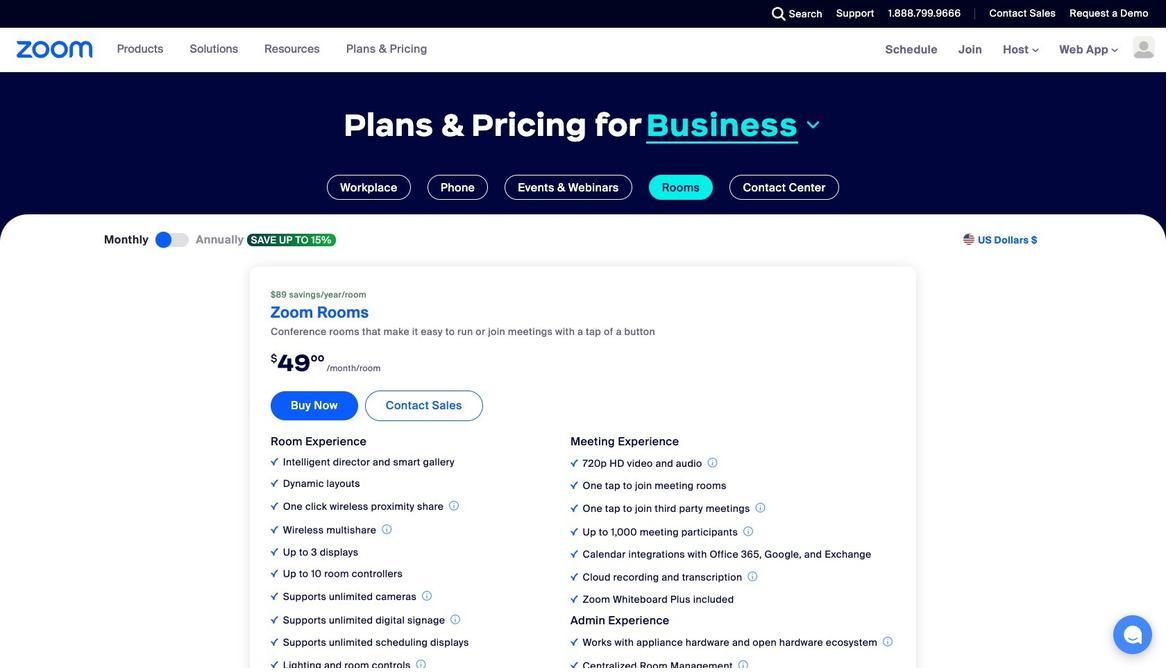Task type: vqa. For each thing, say whether or not it's contained in the screenshot.
Meetings NAVIGATION
yes



Task type: describe. For each thing, give the bounding box(es) containing it.
tabs of zoom services tab list
[[21, 175, 1146, 200]]

selected monthly element
[[156, 233, 189, 249]]

selected monthly image
[[156, 234, 189, 248]]

meetings navigation
[[876, 28, 1167, 73]]

zoom logo image
[[17, 41, 93, 58]]

down image
[[804, 117, 823, 134]]

open chat image
[[1124, 626, 1143, 645]]



Task type: locate. For each thing, give the bounding box(es) containing it.
application
[[571, 456, 896, 472], [271, 499, 469, 516], [571, 501, 896, 518], [271, 522, 469, 539], [571, 525, 896, 541], [571, 570, 896, 586], [271, 589, 469, 606], [271, 613, 469, 629], [271, 658, 469, 669], [571, 659, 896, 669]]

banner
[[0, 28, 1167, 73]]

include image
[[271, 480, 279, 488], [571, 482, 578, 490], [271, 503, 279, 511], [571, 505, 578, 513], [571, 529, 578, 536], [571, 551, 578, 559], [271, 570, 279, 578], [571, 574, 578, 581], [271, 617, 279, 625], [571, 663, 578, 669]]

include image
[[271, 459, 279, 466], [571, 460, 578, 468], [271, 527, 279, 534], [271, 549, 279, 556], [271, 593, 279, 601], [571, 596, 578, 604], [271, 639, 279, 647], [571, 639, 578, 647], [271, 662, 279, 669]]

profile picture image
[[1134, 36, 1156, 58]]

info outline image
[[756, 502, 766, 516], [382, 523, 392, 538], [744, 525, 754, 540], [422, 590, 432, 604], [451, 613, 460, 628], [416, 659, 426, 669]]

product information navigation
[[93, 28, 438, 72]]

main content
[[0, 28, 1167, 669]]

info outline image
[[708, 456, 718, 471], [449, 500, 459, 514], [748, 570, 758, 585], [739, 659, 748, 669]]



